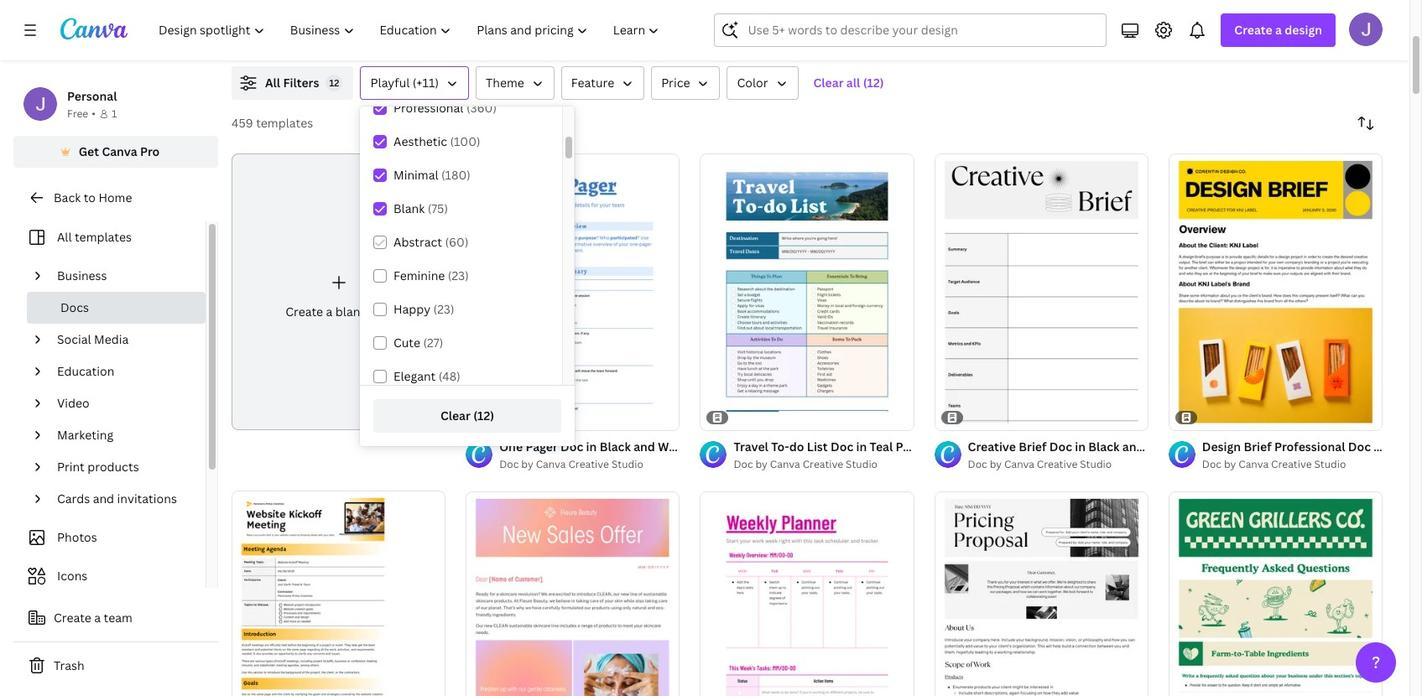 Task type: describe. For each thing, give the bounding box(es) containing it.
by inside creative brief doc in black and white grey editorial style doc by canva creative studio
[[990, 457, 1002, 472]]

marketing
[[57, 427, 113, 443]]

blank (75)
[[394, 201, 448, 216]]

feminine
[[394, 268, 445, 284]]

(180)
[[441, 167, 471, 183]]

doc by canva creative studio for business letter professional doc in salmon light blue gradients style image
[[499, 457, 643, 472]]

creative for travel to-do list doc in teal pastel green pastel purple vibrant professional style image
[[803, 457, 843, 472]]

create a team button
[[13, 602, 218, 635]]

doc by canva creative studio for food & restaurant faqs doc in green cream yellow bold nostalgia style image
[[1202, 457, 1346, 472]]

social media link
[[50, 324, 195, 356]]

(360)
[[466, 100, 497, 116]]

abstract (60)
[[394, 234, 469, 250]]

design
[[1285, 22, 1322, 38]]

all for all filters
[[265, 75, 280, 91]]

feature
[[571, 75, 614, 91]]

print products
[[57, 459, 139, 475]]

icons
[[57, 568, 88, 584]]

all filters
[[265, 75, 319, 91]]

by for food & restaurant faqs doc in green cream yellow bold nostalgia style image
[[1224, 457, 1236, 472]]

by for weekly planner doc in magenta light pink vibrant professional style image
[[756, 457, 768, 472]]

kickoff meeting doc in orange black white professional gradients style image
[[232, 491, 446, 696]]

minimal
[[394, 167, 438, 183]]

(23) for feminine (23)
[[448, 268, 469, 284]]

playful (+11)
[[370, 75, 439, 91]]

free •
[[67, 107, 96, 121]]

style
[[1264, 439, 1294, 455]]

aesthetic (100)
[[394, 133, 480, 149]]

print products link
[[50, 451, 195, 483]]

a for team
[[94, 610, 101, 626]]

cards and invitations
[[57, 491, 177, 507]]

Sort by button
[[1349, 107, 1383, 140]]

team
[[104, 610, 132, 626]]

(23) for happy (23)
[[433, 301, 454, 317]]

doc by canva creative studio link for weekly planner doc in magenta light pink vibrant professional style image
[[734, 457, 914, 473]]

creative for one pager doc in black and white blue light blue classic professional style image
[[568, 457, 609, 472]]

create a blank doc link
[[232, 154, 446, 431]]

back to home link
[[13, 181, 218, 215]]

canva for one pager doc in black and white blue light blue classic professional style image
[[536, 457, 566, 472]]

icons link
[[23, 560, 195, 592]]

cards and invitations link
[[50, 483, 195, 515]]

create for create a blank doc
[[286, 304, 323, 320]]

templates for 459 templates
[[256, 115, 313, 131]]

to
[[84, 190, 96, 206]]

create for create a team
[[54, 610, 91, 626]]

print
[[57, 459, 85, 475]]

•
[[92, 107, 96, 121]]

playful (+11) button
[[360, 66, 469, 100]]

feature button
[[561, 66, 645, 100]]

invitations
[[117, 491, 177, 507]]

photos link
[[23, 522, 195, 554]]

pricing proposal professional doc in white black grey sleek monochrome style image
[[934, 492, 1148, 696]]

459
[[232, 115, 253, 131]]

get canva pro button
[[13, 136, 218, 168]]

personal
[[67, 88, 117, 104]]

0 horizontal spatial and
[[93, 491, 114, 507]]

price
[[661, 75, 690, 91]]

(27)
[[423, 335, 443, 351]]

travel to-do list doc in teal pastel green pastel purple vibrant professional style image
[[700, 153, 914, 431]]

color button
[[727, 66, 798, 100]]

in
[[1075, 439, 1086, 455]]

docs
[[60, 300, 89, 315]]

happy (23)
[[394, 301, 454, 317]]

create a design
[[1235, 22, 1322, 38]]

blank
[[394, 201, 425, 216]]

create a design button
[[1221, 13, 1336, 47]]

abstract
[[394, 234, 442, 250]]

all
[[846, 75, 860, 91]]

professional (360)
[[394, 100, 497, 116]]

top level navigation element
[[148, 13, 674, 47]]

studio for business letter professional doc in salmon light blue gradients style image
[[612, 457, 643, 472]]

creative brief doc in black and white grey editorial style link
[[968, 438, 1294, 457]]

studio inside creative brief doc in black and white grey editorial style doc by canva creative studio
[[1080, 457, 1112, 472]]

create a blank doc
[[286, 304, 392, 320]]

and inside creative brief doc in black and white grey editorial style doc by canva creative studio
[[1122, 439, 1144, 455]]

12 filter options selected element
[[326, 75, 343, 91]]

filters
[[283, 75, 319, 91]]

clear all (12) button
[[805, 66, 892, 100]]

blank
[[335, 304, 366, 320]]

video link
[[50, 388, 195, 420]]

food & restaurant faqs doc in green cream yellow bold nostalgia style image
[[1169, 492, 1383, 696]]

white
[[1147, 439, 1180, 455]]

clear for clear (12)
[[440, 408, 471, 424]]

(48)
[[439, 368, 460, 384]]

12
[[329, 76, 339, 89]]

cards
[[57, 491, 90, 507]]

(100)
[[450, 133, 480, 149]]

price button
[[651, 66, 720, 100]]

brief
[[1019, 439, 1047, 455]]

one pager doc in black and white blue light blue classic professional style image
[[466, 153, 680, 431]]



Task type: vqa. For each thing, say whether or not it's contained in the screenshot.
Create A Design DROPDOWN BUTTON
yes



Task type: locate. For each thing, give the bounding box(es) containing it.
templates down "back to home"
[[75, 229, 132, 245]]

1 horizontal spatial (12)
[[863, 75, 884, 91]]

a left blank
[[326, 304, 333, 320]]

1 vertical spatial templates
[[75, 229, 132, 245]]

and right 'black'
[[1122, 439, 1144, 455]]

2 horizontal spatial doc by canva creative studio
[[1202, 457, 1346, 472]]

elegant (48)
[[394, 368, 460, 384]]

0 vertical spatial all
[[265, 75, 280, 91]]

2 vertical spatial create
[[54, 610, 91, 626]]

back
[[54, 190, 81, 206]]

create
[[1235, 22, 1273, 38], [286, 304, 323, 320], [54, 610, 91, 626]]

a inside button
[[94, 610, 101, 626]]

home
[[98, 190, 132, 206]]

1 horizontal spatial and
[[1122, 439, 1144, 455]]

0 horizontal spatial doc by canva creative studio
[[499, 457, 643, 472]]

black
[[1089, 439, 1120, 455]]

0 vertical spatial templates
[[256, 115, 313, 131]]

0 horizontal spatial all
[[57, 229, 72, 245]]

jacob simon image
[[1349, 13, 1383, 46]]

creative brief doc in black and white grey editorial style doc by canva creative studio
[[968, 439, 1294, 472]]

1 horizontal spatial templates
[[256, 115, 313, 131]]

0 vertical spatial a
[[1275, 22, 1282, 38]]

2 by from the left
[[756, 457, 768, 472]]

0 horizontal spatial clear
[[440, 408, 471, 424]]

doc by canva creative studio for weekly planner doc in magenta light pink vibrant professional style image
[[734, 457, 878, 472]]

1 horizontal spatial clear
[[813, 75, 844, 91]]

2 horizontal spatial a
[[1275, 22, 1282, 38]]

clear for clear all (12)
[[813, 75, 844, 91]]

0 vertical spatial (23)
[[448, 268, 469, 284]]

1 vertical spatial (12)
[[473, 408, 494, 424]]

4 doc by canva creative studio link from the left
[[1202, 457, 1383, 473]]

(12)
[[863, 75, 884, 91], [473, 408, 494, 424]]

0 horizontal spatial a
[[94, 610, 101, 626]]

1
[[111, 107, 117, 121]]

create inside button
[[54, 610, 91, 626]]

color
[[737, 75, 768, 91]]

3 studio from the left
[[1080, 457, 1112, 472]]

0 horizontal spatial create
[[54, 610, 91, 626]]

1 vertical spatial create
[[286, 304, 323, 320]]

doc by canva creative studio link for pricing proposal professional doc in white black grey sleek monochrome style image on the bottom of the page
[[968, 457, 1148, 473]]

1 horizontal spatial all
[[265, 75, 280, 91]]

by
[[521, 457, 533, 472], [756, 457, 768, 472], [990, 457, 1002, 472], [1224, 457, 1236, 472]]

feminine (23)
[[394, 268, 469, 284]]

templates
[[256, 115, 313, 131], [75, 229, 132, 245]]

clear (12) button
[[373, 399, 561, 433]]

2 vertical spatial a
[[94, 610, 101, 626]]

cute
[[394, 335, 420, 351]]

canva inside creative brief doc in black and white grey editorial style doc by canva creative studio
[[1004, 457, 1034, 472]]

2 doc by canva creative studio link from the left
[[734, 457, 914, 473]]

cute (27)
[[394, 335, 443, 351]]

a left design
[[1275, 22, 1282, 38]]

(60)
[[445, 234, 469, 250]]

0 vertical spatial clear
[[813, 75, 844, 91]]

a for blank
[[326, 304, 333, 320]]

create left design
[[1235, 22, 1273, 38]]

education
[[57, 363, 114, 379]]

templates for all templates
[[75, 229, 132, 245]]

elegant
[[394, 368, 436, 384]]

get
[[79, 143, 99, 159]]

1 vertical spatial (23)
[[433, 301, 454, 317]]

studio
[[612, 457, 643, 472], [846, 457, 878, 472], [1080, 457, 1112, 472], [1314, 457, 1346, 472]]

all inside "link"
[[57, 229, 72, 245]]

professional
[[394, 100, 464, 116]]

1 horizontal spatial create
[[286, 304, 323, 320]]

canva for design brief professional doc in yellow black grey bold modern style image
[[1239, 457, 1269, 472]]

all left filters
[[265, 75, 280, 91]]

1 vertical spatial a
[[326, 304, 333, 320]]

business letter professional doc in salmon light blue gradients style image
[[466, 492, 680, 696]]

all for all templates
[[57, 229, 72, 245]]

photos
[[57, 529, 97, 545]]

doc by canva creative studio
[[499, 457, 643, 472], [734, 457, 878, 472], [1202, 457, 1346, 472]]

0 horizontal spatial templates
[[75, 229, 132, 245]]

1 studio from the left
[[612, 457, 643, 472]]

3 doc by canva creative studio from the left
[[1202, 457, 1346, 472]]

clear all (12)
[[813, 75, 884, 91]]

1 vertical spatial and
[[93, 491, 114, 507]]

canva for travel to-do list doc in teal pastel green pastel purple vibrant professional style image
[[770, 457, 800, 472]]

459 templates
[[232, 115, 313, 131]]

canva
[[102, 143, 137, 159], [536, 457, 566, 472], [770, 457, 800, 472], [1004, 457, 1034, 472], [1239, 457, 1269, 472]]

(+11)
[[413, 75, 439, 91]]

creative for design brief professional doc in yellow black grey bold modern style image
[[1271, 457, 1312, 472]]

back to home
[[54, 190, 132, 206]]

business link
[[50, 260, 195, 292]]

products
[[87, 459, 139, 475]]

happy
[[394, 301, 431, 317]]

templates inside "link"
[[75, 229, 132, 245]]

creative brief doc in black and white grey editorial style image
[[934, 153, 1148, 431]]

(23) down (60)
[[448, 268, 469, 284]]

(23) right happy
[[433, 301, 454, 317]]

Search search field
[[748, 14, 1096, 46]]

1 doc by canva creative studio link from the left
[[499, 457, 680, 473]]

all down back
[[57, 229, 72, 245]]

clear
[[813, 75, 844, 91], [440, 408, 471, 424]]

2 studio from the left
[[846, 457, 878, 472]]

canva inside "button"
[[102, 143, 137, 159]]

media
[[94, 331, 129, 347]]

pro
[[140, 143, 160, 159]]

templates down all filters
[[256, 115, 313, 131]]

minimal (180)
[[394, 167, 471, 183]]

trash
[[54, 658, 84, 674]]

2 doc by canva creative studio from the left
[[734, 457, 878, 472]]

1 horizontal spatial a
[[326, 304, 333, 320]]

education link
[[50, 356, 195, 388]]

theme button
[[476, 66, 554, 100]]

and
[[1122, 439, 1144, 455], [93, 491, 114, 507]]

clear down (48)
[[440, 408, 471, 424]]

all templates
[[57, 229, 132, 245]]

clear left all
[[813, 75, 844, 91]]

playful
[[370, 75, 410, 91]]

1 vertical spatial all
[[57, 229, 72, 245]]

doc
[[369, 304, 392, 320], [1049, 439, 1072, 455], [499, 457, 519, 472], [734, 457, 753, 472], [968, 457, 987, 472], [1202, 457, 1222, 472]]

free
[[67, 107, 88, 121]]

marketing link
[[50, 420, 195, 451]]

theme
[[486, 75, 524, 91]]

1 doc by canva creative studio from the left
[[499, 457, 643, 472]]

a for design
[[1275, 22, 1282, 38]]

create a team
[[54, 610, 132, 626]]

creative
[[968, 439, 1016, 455], [568, 457, 609, 472], [803, 457, 843, 472], [1037, 457, 1078, 472], [1271, 457, 1312, 472]]

grey
[[1183, 439, 1210, 455]]

a left team
[[94, 610, 101, 626]]

create left blank
[[286, 304, 323, 320]]

business
[[57, 268, 107, 284]]

create inside dropdown button
[[1235, 22, 1273, 38]]

doc by canva creative studio link for food & restaurant faqs doc in green cream yellow bold nostalgia style image
[[1202, 457, 1383, 473]]

video
[[57, 395, 89, 411]]

4 by from the left
[[1224, 457, 1236, 472]]

doc by canva creative studio link
[[499, 457, 680, 473], [734, 457, 914, 473], [968, 457, 1148, 473], [1202, 457, 1383, 473]]

studio for food & restaurant faqs doc in green cream yellow bold nostalgia style image
[[1314, 457, 1346, 472]]

1 horizontal spatial doc by canva creative studio
[[734, 457, 878, 472]]

3 by from the left
[[990, 457, 1002, 472]]

(75)
[[428, 201, 448, 216]]

a inside dropdown button
[[1275, 22, 1282, 38]]

create down icons
[[54, 610, 91, 626]]

doc by canva creative studio link for business letter professional doc in salmon light blue gradients style image
[[499, 457, 680, 473]]

trash link
[[13, 649, 218, 683]]

create a blank doc element
[[232, 154, 446, 431]]

0 vertical spatial (12)
[[863, 75, 884, 91]]

0 horizontal spatial (12)
[[473, 408, 494, 424]]

weekly planner doc in magenta light pink vibrant professional style image
[[700, 492, 914, 696]]

get canva pro
[[79, 143, 160, 159]]

0 vertical spatial and
[[1122, 439, 1144, 455]]

all templates link
[[23, 222, 195, 253]]

1 vertical spatial clear
[[440, 408, 471, 424]]

1 by from the left
[[521, 457, 533, 472]]

None search field
[[714, 13, 1107, 47]]

4 studio from the left
[[1314, 457, 1346, 472]]

(23)
[[448, 268, 469, 284], [433, 301, 454, 317]]

aesthetic
[[394, 133, 447, 149]]

0 vertical spatial create
[[1235, 22, 1273, 38]]

design brief professional doc in yellow black grey bold modern style image
[[1169, 153, 1383, 431]]

and right 'cards'
[[93, 491, 114, 507]]

create for create a design
[[1235, 22, 1273, 38]]

by for business letter professional doc in salmon light blue gradients style image
[[521, 457, 533, 472]]

clear (12)
[[440, 408, 494, 424]]

2 horizontal spatial create
[[1235, 22, 1273, 38]]

social media
[[57, 331, 129, 347]]

3 doc by canva creative studio link from the left
[[968, 457, 1148, 473]]

social
[[57, 331, 91, 347]]

studio for weekly planner doc in magenta light pink vibrant professional style image
[[846, 457, 878, 472]]



